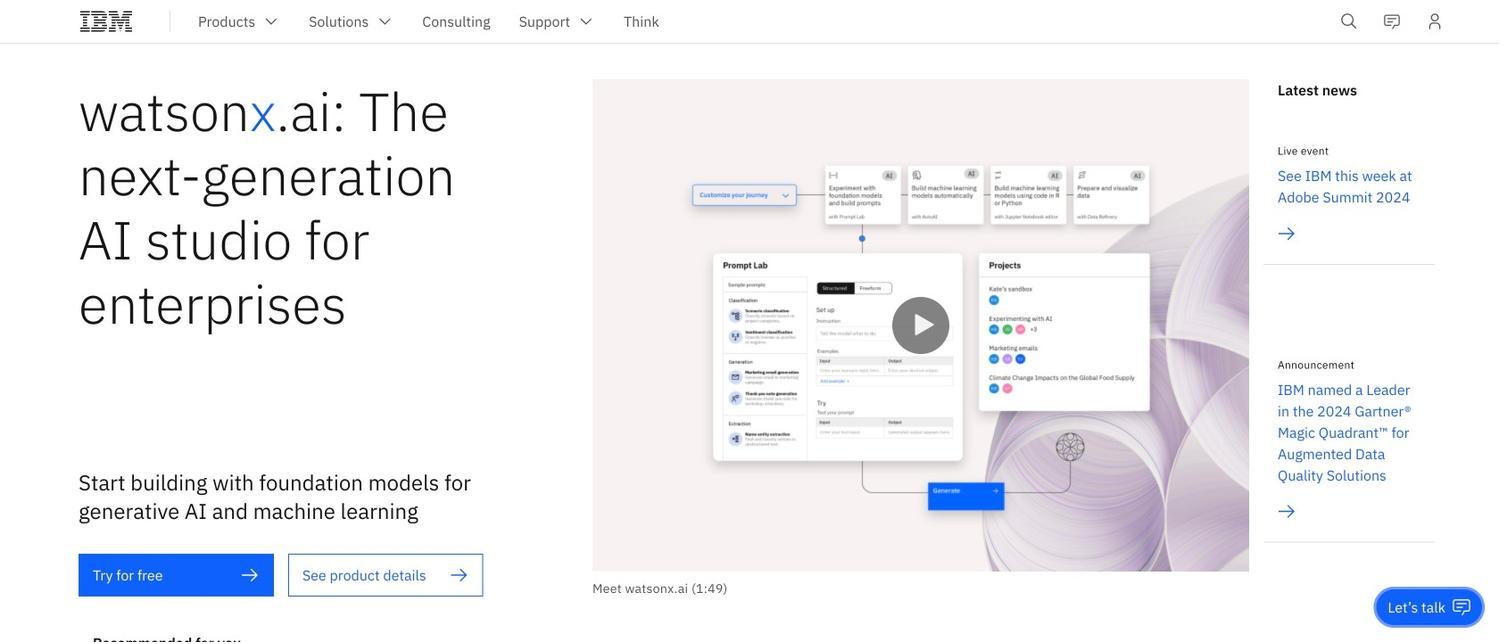 Task type: vqa. For each thing, say whether or not it's contained in the screenshot.
Let's talk element on the right bottom of page
yes



Task type: locate. For each thing, give the bounding box(es) containing it.
let's talk element
[[1388, 598, 1446, 618]]



